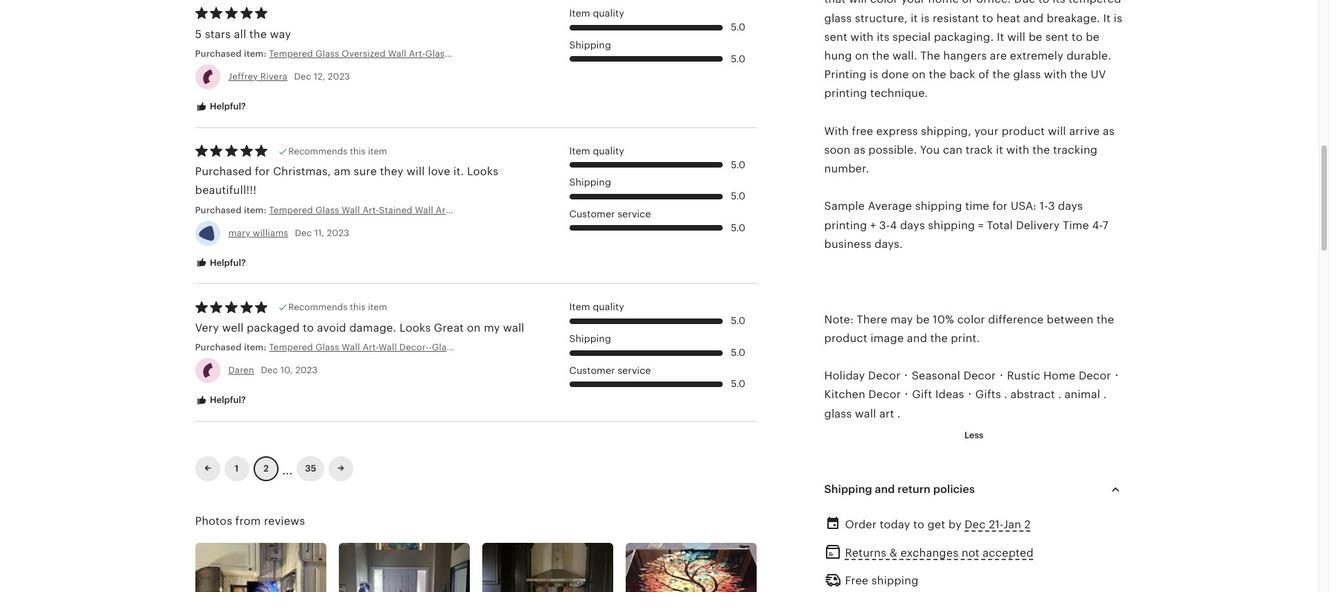 Task type: vqa. For each thing, say whether or not it's contained in the screenshot.
bottom And
yes



Task type: locate. For each thing, give the bounding box(es) containing it.
2 vertical spatial item quality
[[570, 302, 625, 313]]

item: up mary williams link
[[244, 205, 267, 215]]

1 vertical spatial item:
[[244, 205, 267, 215]]

recommends up christmas,
[[288, 146, 348, 156]]

1 vertical spatial product
[[825, 333, 868, 344]]

shipping inside 'dropdown button'
[[825, 484, 873, 496]]

quality
[[593, 8, 625, 19], [593, 145, 625, 156], [593, 302, 625, 313]]

2 recommends from the top
[[288, 303, 348, 313]]

0 horizontal spatial and
[[875, 484, 895, 496]]

1 vertical spatial wall
[[855, 408, 877, 420]]

1 vertical spatial recommends
[[288, 303, 348, 313]]

1 item quality from the top
[[570, 8, 625, 19]]

this for avoid
[[350, 303, 366, 313]]

3 purchased item: from the top
[[195, 343, 269, 353]]

soon
[[825, 144, 851, 156]]

1 vertical spatial helpful?
[[208, 258, 246, 268]]

item: for christmas,
[[244, 205, 267, 215]]

helpful?
[[208, 101, 246, 112], [208, 258, 246, 268], [208, 395, 246, 406]]

purchased down very
[[195, 343, 242, 353]]

purchased item: down all
[[195, 48, 269, 59]]

for up "total"
[[993, 201, 1008, 212]]

2 vertical spatial item:
[[244, 343, 267, 353]]

2 purchased item: from the top
[[195, 205, 269, 215]]

1 recommends from the top
[[288, 146, 348, 156]]

2023 right "10,"
[[295, 366, 318, 376]]

1 5.0 from the top
[[731, 21, 746, 33]]

0 vertical spatial helpful? button
[[185, 94, 256, 120]]

1 vertical spatial for
[[993, 201, 1008, 212]]

wall
[[503, 322, 525, 334], [855, 408, 877, 420]]

the down "10%"
[[931, 333, 948, 344]]

1 item: from the top
[[244, 48, 267, 59]]

1 this from the top
[[350, 146, 366, 156]]

0 vertical spatial item
[[368, 146, 387, 156]]

will inside 'with free express shipping, your product will arrive as soon as possible. you can track it with the tracking number.'
[[1048, 125, 1067, 137]]

item: down 5 stars all the way
[[244, 48, 267, 59]]

1 vertical spatial days
[[901, 220, 925, 231]]

item: for all
[[244, 48, 267, 59]]

0 horizontal spatial will
[[407, 166, 425, 178]]

2 customer service from the top
[[570, 365, 651, 376]]

8 5.0 from the top
[[731, 379, 746, 390]]

1 vertical spatial item
[[368, 303, 387, 313]]

2 left …
[[263, 464, 268, 474]]

customer service for purchased for christmas, am sure they will love it. looks beautifull!!!
[[570, 209, 651, 220]]

mary williams link
[[228, 228, 288, 238]]

item: for packaged
[[244, 343, 267, 353]]

shipping for very well packaged to avoid damage. looks great on my wall
[[570, 333, 611, 345]]

days right 4
[[901, 220, 925, 231]]

0 vertical spatial purchased item:
[[195, 48, 269, 59]]

.
[[1005, 389, 1008, 401], [1059, 389, 1062, 401], [1104, 389, 1107, 401], [898, 408, 901, 420]]

product inside 'with free express shipping, your product will arrive as soon as possible. you can track it with the tracking number.'
[[1002, 125, 1045, 137]]

2 vertical spatial purchased item:
[[195, 343, 269, 353]]

item for they
[[368, 146, 387, 156]]

2 item: from the top
[[244, 205, 267, 215]]

0 vertical spatial recommends
[[288, 146, 348, 156]]

1 horizontal spatial to
[[914, 519, 925, 531]]

decor・
[[1079, 370, 1123, 382]]

0 vertical spatial for
[[255, 166, 270, 178]]

2023 right 11,
[[327, 228, 349, 238]]

2 recommends this item from the top
[[288, 303, 387, 313]]

this up very well packaged to avoid damage. looks great on my wall
[[350, 303, 366, 313]]

this
[[350, 146, 366, 156], [350, 303, 366, 313]]

and
[[907, 333, 928, 344], [875, 484, 895, 496]]

3 helpful? from the top
[[208, 395, 246, 406]]

3 quality from the top
[[593, 302, 625, 313]]

1 helpful? from the top
[[208, 101, 246, 112]]

2 this from the top
[[350, 303, 366, 313]]

11,
[[314, 228, 325, 238]]

1 vertical spatial 2023
[[327, 228, 349, 238]]

wall left art
[[855, 408, 877, 420]]

helpful? button for purchased for christmas, am sure they will love it. looks beautifull!!!
[[185, 251, 256, 276]]

4 purchased from the top
[[195, 343, 242, 353]]

0 vertical spatial looks
[[467, 166, 499, 178]]

product down note:
[[825, 333, 868, 344]]

1 vertical spatial looks
[[400, 322, 431, 334]]

will left love
[[407, 166, 425, 178]]

purchased down the 'stars'
[[195, 48, 242, 59]]

helpful? down mary
[[208, 258, 246, 268]]

item:
[[244, 48, 267, 59], [244, 205, 267, 215], [244, 343, 267, 353]]

and left return
[[875, 484, 895, 496]]

as right "arrive"
[[1103, 125, 1115, 137]]

0 vertical spatial recommends this item
[[288, 146, 387, 156]]

0 vertical spatial service
[[618, 209, 651, 220]]

0 vertical spatial customer service
[[570, 209, 651, 220]]

2 quality from the top
[[593, 145, 625, 156]]

2 5.0 from the top
[[731, 53, 746, 64]]

product up with
[[1002, 125, 1045, 137]]

days right "3" on the top right
[[1058, 201, 1083, 212]]

2 link
[[253, 457, 278, 482]]

shipping left time
[[916, 201, 963, 212]]

2 vertical spatial 2023
[[295, 366, 318, 376]]

will for product
[[1048, 125, 1067, 137]]

avoid
[[317, 322, 346, 334]]

1-
[[1040, 201, 1049, 212]]

item
[[570, 8, 590, 19], [570, 145, 590, 156], [570, 302, 590, 313]]

item quality for my
[[570, 302, 625, 313]]

purchased
[[195, 48, 242, 59], [195, 166, 252, 178], [195, 205, 242, 215], [195, 343, 242, 353]]

1 vertical spatial purchased item:
[[195, 205, 269, 215]]

5.0
[[731, 21, 746, 33], [731, 53, 746, 64], [731, 159, 746, 170], [731, 191, 746, 202], [731, 222, 746, 233], [731, 316, 746, 327], [731, 347, 746, 358], [731, 379, 746, 390]]

time
[[1063, 220, 1090, 231]]

looks right it.
[[467, 166, 499, 178]]

wall right my
[[503, 322, 525, 334]]

item up sure
[[368, 146, 387, 156]]

1 vertical spatial customer
[[570, 365, 615, 376]]

. down "decor・"
[[1104, 389, 1107, 401]]

recommends for to
[[288, 303, 348, 313]]

service for purchased for christmas, am sure they will love it. looks beautifull!!!
[[618, 209, 651, 220]]

1 vertical spatial recommends this item
[[288, 303, 387, 313]]

1 vertical spatial quality
[[593, 145, 625, 156]]

this up sure
[[350, 146, 366, 156]]

0 vertical spatial quality
[[593, 8, 625, 19]]

1 horizontal spatial wall
[[855, 408, 877, 420]]

1 vertical spatial helpful? button
[[185, 251, 256, 276]]

purchased inside purchased for christmas, am sure they will love it. looks beautifull!!!
[[195, 166, 252, 178]]

2 vertical spatial helpful? button
[[185, 389, 256, 414]]

shipping
[[570, 39, 611, 50], [570, 177, 611, 188], [570, 333, 611, 345], [825, 484, 873, 496]]

customer for very well packaged to avoid damage. looks great on my wall
[[570, 365, 615, 376]]

for left christmas,
[[255, 166, 270, 178]]

and inside 'dropdown button'
[[875, 484, 895, 496]]

note:
[[825, 314, 854, 326]]

0 vertical spatial days
[[1058, 201, 1083, 212]]

3 item: from the top
[[244, 343, 267, 353]]

shipping left =
[[929, 220, 976, 231]]

item up damage.
[[368, 303, 387, 313]]

1 recommends this item from the top
[[288, 146, 387, 156]]

0 vertical spatial item quality
[[570, 8, 625, 19]]

1 horizontal spatial as
[[1103, 125, 1115, 137]]

0 horizontal spatial wall
[[503, 322, 525, 334]]

helpful? button
[[185, 94, 256, 120], [185, 251, 256, 276], [185, 389, 256, 414]]

1 customer from the top
[[570, 209, 615, 220]]

color
[[958, 314, 986, 326]]

decor・rustic
[[964, 370, 1041, 382]]

1 vertical spatial and
[[875, 484, 895, 496]]

purchased item: down "well"
[[195, 343, 269, 353]]

art
[[880, 408, 895, 420]]

photos
[[195, 516, 232, 528]]

1 horizontal spatial for
[[993, 201, 1008, 212]]

1 helpful? button from the top
[[185, 94, 256, 120]]

0 vertical spatial wall
[[503, 322, 525, 334]]

3 item quality from the top
[[570, 302, 625, 313]]

2
[[263, 464, 268, 474], [1025, 519, 1031, 531]]

by
[[949, 519, 962, 531]]

item: down the packaged
[[244, 343, 267, 353]]

shipping
[[916, 201, 963, 212], [929, 220, 976, 231], [872, 576, 919, 587]]

quality for my
[[593, 302, 625, 313]]

helpful? for very well packaged to avoid damage. looks great on my wall
[[208, 395, 246, 406]]

service
[[618, 209, 651, 220], [618, 365, 651, 376]]

. right art
[[898, 408, 901, 420]]

purchased up beautifull!!!
[[195, 166, 252, 178]]

shipping for 5 stars all the way
[[570, 39, 611, 50]]

0 horizontal spatial 2
[[263, 464, 268, 474]]

2 purchased from the top
[[195, 166, 252, 178]]

1 vertical spatial will
[[407, 166, 425, 178]]

0 vertical spatial product
[[1002, 125, 1045, 137]]

+
[[871, 220, 877, 231]]

dec left "10,"
[[261, 366, 278, 376]]

way
[[270, 28, 291, 40]]

0 vertical spatial and
[[907, 333, 928, 344]]

1 vertical spatial as
[[854, 144, 866, 156]]

the right with
[[1033, 144, 1051, 156]]

looks left great on the bottom of page
[[400, 322, 431, 334]]

1 horizontal spatial 2
[[1025, 519, 1031, 531]]

will for they
[[407, 166, 425, 178]]

beautifull!!!
[[195, 185, 257, 197]]

love
[[428, 166, 451, 178]]

recommends this item up avoid
[[288, 303, 387, 313]]

recommends
[[288, 146, 348, 156], [288, 303, 348, 313]]

helpful? for 5 stars all the way
[[208, 101, 246, 112]]

less button
[[954, 423, 994, 448]]

purchased item: for well
[[195, 343, 269, 353]]

1 quality from the top
[[593, 8, 625, 19]]

2 vertical spatial quality
[[593, 302, 625, 313]]

0 vertical spatial customer
[[570, 209, 615, 220]]

=
[[979, 220, 984, 231]]

1 vertical spatial service
[[618, 365, 651, 376]]

express
[[877, 125, 918, 137]]

to left avoid
[[303, 322, 314, 334]]

1 vertical spatial item
[[570, 145, 590, 156]]

2 service from the top
[[618, 365, 651, 376]]

2 item from the top
[[368, 303, 387, 313]]

3
[[1049, 201, 1055, 212]]

from
[[235, 516, 261, 528]]

free
[[845, 576, 869, 587]]

williams
[[253, 228, 288, 238]]

1 vertical spatial customer service
[[570, 365, 651, 376]]

dec right by
[[965, 519, 986, 531]]

2023 for way
[[328, 71, 350, 82]]

helpful? button down mary
[[185, 251, 256, 276]]

1
[[235, 464, 239, 474]]

2 vertical spatial item
[[570, 302, 590, 313]]

1 vertical spatial to
[[914, 519, 925, 531]]

1 vertical spatial 2
[[1025, 519, 1031, 531]]

total
[[987, 220, 1013, 231]]

will inside purchased for christmas, am sure they will love it. looks beautifull!!!
[[407, 166, 425, 178]]

and down be
[[907, 333, 928, 344]]

item for damage.
[[368, 303, 387, 313]]

2023 right "12,"
[[328, 71, 350, 82]]

looks
[[467, 166, 499, 178], [400, 322, 431, 334]]

1 vertical spatial this
[[350, 303, 366, 313]]

to left the get
[[914, 519, 925, 531]]

returns & exchanges not accepted button
[[845, 544, 1034, 564]]

3 purchased from the top
[[195, 205, 242, 215]]

as
[[1103, 125, 1115, 137], [854, 144, 866, 156]]

stars
[[205, 28, 231, 40]]

purchased item: for for
[[195, 205, 269, 215]]

0 horizontal spatial product
[[825, 333, 868, 344]]

0 horizontal spatial to
[[303, 322, 314, 334]]

3 5.0 from the top
[[731, 159, 746, 170]]

shipping down &
[[872, 576, 919, 587]]

dec left "12,"
[[294, 71, 311, 82]]

1 purchased item: from the top
[[195, 48, 269, 59]]

item for my
[[570, 302, 590, 313]]

as down the free
[[854, 144, 866, 156]]

purchased item: down beautifull!!!
[[195, 205, 269, 215]]

2 helpful? button from the top
[[185, 251, 256, 276]]

1 horizontal spatial looks
[[467, 166, 499, 178]]

home
[[1044, 370, 1076, 382]]

1 service from the top
[[618, 209, 651, 220]]

1 item from the top
[[368, 146, 387, 156]]

2 right jan
[[1025, 519, 1031, 531]]

daren
[[228, 366, 254, 376]]

purchased item:
[[195, 48, 269, 59], [195, 205, 269, 215], [195, 343, 269, 353]]

recommends up avoid
[[288, 303, 348, 313]]

shipping for purchased for christmas, am sure they will love it. looks beautifull!!!
[[570, 177, 611, 188]]

will up tracking
[[1048, 125, 1067, 137]]

helpful? down jeffrey
[[208, 101, 246, 112]]

0 vertical spatial will
[[1048, 125, 1067, 137]]

purchased down beautifull!!!
[[195, 205, 242, 215]]

2 customer from the top
[[570, 365, 615, 376]]

jeffrey rivera link
[[228, 71, 288, 82]]

for inside sample average shipping time for usa: 1-3 days printing + 3-4 days shipping = total delivery time 4-7 business days.
[[993, 201, 1008, 212]]

it
[[996, 144, 1004, 156]]

quality for looks
[[593, 145, 625, 156]]

0 vertical spatial helpful?
[[208, 101, 246, 112]]

helpful? button down the daren
[[185, 389, 256, 414]]

helpful? button down jeffrey
[[185, 94, 256, 120]]

3 helpful? button from the top
[[185, 389, 256, 414]]

1 horizontal spatial product
[[1002, 125, 1045, 137]]

1 horizontal spatial and
[[907, 333, 928, 344]]

0 vertical spatial item
[[570, 8, 590, 19]]

animal
[[1065, 389, 1101, 401]]

1 horizontal spatial will
[[1048, 125, 1067, 137]]

2 item quality from the top
[[570, 145, 625, 156]]

0 vertical spatial item:
[[244, 48, 267, 59]]

free
[[852, 125, 874, 137]]

1 vertical spatial shipping
[[929, 220, 976, 231]]

3 item from the top
[[570, 302, 590, 313]]

helpful? down daren link
[[208, 395, 246, 406]]

0 vertical spatial this
[[350, 146, 366, 156]]

2 vertical spatial helpful?
[[208, 395, 246, 406]]

2 helpful? from the top
[[208, 258, 246, 268]]

0 vertical spatial 2023
[[328, 71, 350, 82]]

product
[[1002, 125, 1045, 137], [825, 333, 868, 344]]

recommends this item
[[288, 146, 387, 156], [288, 303, 387, 313]]

customer service
[[570, 209, 651, 220], [570, 365, 651, 376]]

dec left 11,
[[295, 228, 312, 238]]

1 purchased from the top
[[195, 48, 242, 59]]

1 customer service from the top
[[570, 209, 651, 220]]

1 vertical spatial item quality
[[570, 145, 625, 156]]

0 horizontal spatial days
[[901, 220, 925, 231]]

0 horizontal spatial for
[[255, 166, 270, 178]]

note: there may be 10% color difference between the product image and the print.
[[825, 314, 1115, 344]]

0 vertical spatial as
[[1103, 125, 1115, 137]]

free shipping
[[845, 576, 919, 587]]

2 item from the top
[[570, 145, 590, 156]]

the right all
[[249, 28, 267, 40]]

0 vertical spatial to
[[303, 322, 314, 334]]

recommends this item up am
[[288, 146, 387, 156]]



Task type: describe. For each thing, give the bounding box(es) containing it.
5 5.0 from the top
[[731, 222, 746, 233]]

shipping,
[[921, 125, 972, 137]]

5
[[195, 28, 202, 40]]

arrive
[[1070, 125, 1100, 137]]

possible.
[[869, 144, 917, 156]]

item quality for looks
[[570, 145, 625, 156]]

they
[[380, 166, 404, 178]]

for inside purchased for christmas, am sure they will love it. looks beautifull!!!
[[255, 166, 270, 178]]

0 horizontal spatial looks
[[400, 322, 431, 334]]

well
[[222, 322, 244, 334]]

customer for purchased for christmas, am sure they will love it. looks beautifull!!!
[[570, 209, 615, 220]]

daren dec 10, 2023
[[228, 366, 318, 376]]

packaged
[[247, 322, 300, 334]]

35
[[305, 464, 316, 474]]

0 horizontal spatial as
[[854, 144, 866, 156]]

exchanges
[[901, 548, 959, 560]]

jeffrey
[[228, 71, 258, 82]]

and inside note: there may be 10% color difference between the product image and the print.
[[907, 333, 928, 344]]

very well packaged to avoid damage. looks great on my wall
[[195, 322, 525, 334]]

with free express shipping, your product will arrive as soon as possible. you can track it with the tracking number.
[[825, 125, 1115, 175]]

mary
[[228, 228, 250, 238]]

6 5.0 from the top
[[731, 316, 746, 327]]

between
[[1047, 314, 1094, 326]]

today
[[880, 519, 911, 531]]

purchased for christmas, am sure they will love it. looks beautifull!!!
[[195, 166, 499, 197]]

abstract
[[1011, 389, 1056, 401]]

decor・gift
[[869, 389, 933, 401]]

print.
[[951, 333, 980, 344]]

helpful? button for very well packaged to avoid damage. looks great on my wall
[[185, 389, 256, 414]]

3-
[[880, 220, 890, 231]]

holiday decor・seasonal decor・rustic home decor・ kitchen decor・gift ideas・gifts . abstract . animal . glass wall art .
[[825, 370, 1123, 420]]

daren link
[[228, 366, 254, 376]]

christmas,
[[273, 166, 331, 178]]

4
[[890, 220, 897, 231]]

10,
[[281, 366, 293, 376]]

jan
[[1004, 519, 1022, 531]]

return
[[898, 484, 931, 496]]

4 5.0 from the top
[[731, 191, 746, 202]]

recommends this item for sure
[[288, 146, 387, 156]]

be
[[916, 314, 930, 326]]

it.
[[454, 166, 464, 178]]

printing
[[825, 220, 868, 231]]

4-
[[1093, 220, 1103, 231]]

purchased for very
[[195, 343, 242, 353]]

with
[[1007, 144, 1030, 156]]

days.
[[875, 238, 903, 250]]

business
[[825, 238, 872, 250]]

10%
[[933, 314, 955, 326]]

returns & exchanges not accepted
[[845, 548, 1034, 560]]

item for looks
[[570, 145, 590, 156]]

12,
[[314, 71, 326, 82]]

customer service for very well packaged to avoid damage. looks great on my wall
[[570, 365, 651, 376]]

shipping and return policies button
[[812, 473, 1137, 507]]

helpful? for purchased for christmas, am sure they will love it. looks beautifull!!!
[[208, 258, 246, 268]]

with
[[825, 125, 849, 137]]

jeffrey rivera dec 12, 2023
[[228, 71, 350, 82]]

there
[[857, 314, 888, 326]]

0 vertical spatial 2
[[263, 464, 268, 474]]

purchased for 5
[[195, 48, 242, 59]]

product inside note: there may be 10% color difference between the product image and the print.
[[825, 333, 868, 344]]

rivera
[[261, 71, 288, 82]]

1 horizontal spatial days
[[1058, 201, 1083, 212]]

2023 for sure
[[327, 228, 349, 238]]

the inside 'with free express shipping, your product will arrive as soon as possible. you can track it with the tracking number.'
[[1033, 144, 1051, 156]]

usa:
[[1011, 201, 1037, 212]]

photos from reviews
[[195, 516, 305, 528]]

1 item from the top
[[570, 8, 590, 19]]

&
[[890, 548, 898, 560]]

purchased for purchased
[[195, 205, 242, 215]]

order today to get by dec 21-jan 2
[[845, 519, 1031, 531]]

this for sure
[[350, 146, 366, 156]]

great
[[434, 322, 464, 334]]

service for very well packaged to avoid damage. looks great on my wall
[[618, 365, 651, 376]]

kitchen
[[825, 389, 866, 401]]

helpful? button for 5 stars all the way
[[185, 94, 256, 120]]

35 link
[[297, 457, 325, 482]]

sample
[[825, 201, 865, 212]]

number.
[[825, 163, 870, 175]]

image
[[871, 333, 904, 344]]

am
[[334, 166, 351, 178]]

very
[[195, 322, 219, 334]]

holiday
[[825, 370, 865, 382]]

get
[[928, 519, 946, 531]]

less
[[965, 430, 984, 441]]

5 stars all the way
[[195, 28, 291, 40]]

. down home
[[1059, 389, 1062, 401]]

recommends for am
[[288, 146, 348, 156]]

mary williams dec 11, 2023
[[228, 228, 349, 238]]

0 vertical spatial shipping
[[916, 201, 963, 212]]

1 link
[[224, 457, 249, 482]]

looks inside purchased for christmas, am sure they will love it. looks beautifull!!!
[[467, 166, 499, 178]]

can
[[943, 144, 963, 156]]

returns
[[845, 548, 887, 560]]

21-
[[989, 519, 1004, 531]]

policies
[[934, 484, 975, 496]]

tracking
[[1054, 144, 1098, 156]]

you
[[920, 144, 940, 156]]

average
[[868, 201, 913, 212]]

wall inside holiday decor・seasonal decor・rustic home decor・ kitchen decor・gift ideas・gifts . abstract . animal . glass wall art .
[[855, 408, 877, 420]]

recommends this item for avoid
[[288, 303, 387, 313]]

2 vertical spatial shipping
[[872, 576, 919, 587]]

dec 21-jan 2 button
[[965, 515, 1031, 535]]

reviews
[[264, 516, 305, 528]]

shipping and return policies
[[825, 484, 975, 496]]

purchased item: for stars
[[195, 48, 269, 59]]

not
[[962, 548, 980, 560]]

sure
[[354, 166, 377, 178]]

7 5.0 from the top
[[731, 347, 746, 358]]

. down decor・rustic
[[1005, 389, 1008, 401]]

the right between
[[1097, 314, 1115, 326]]

decor・seasonal
[[869, 370, 961, 382]]

…
[[283, 458, 293, 479]]

delivery
[[1016, 220, 1060, 231]]



